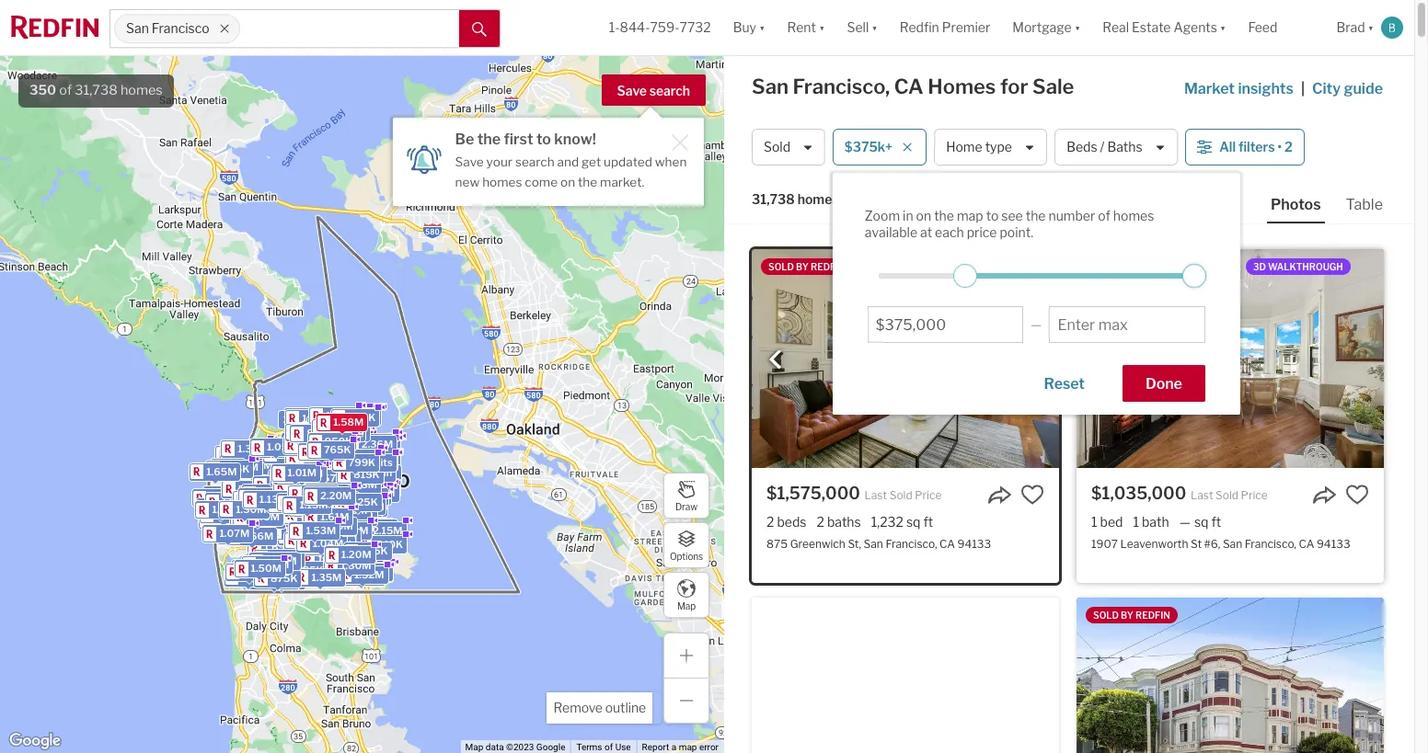 Task type: vqa. For each thing, say whether or not it's contained in the screenshot.
CONNECTED
no



Task type: describe. For each thing, give the bounding box(es) containing it.
844-
[[620, 20, 650, 35]]

city
[[1312, 80, 1341, 98]]

760k
[[319, 465, 346, 477]]

1 horizontal spatial 1.63m
[[301, 526, 332, 539]]

3.70m
[[313, 463, 345, 475]]

980k
[[360, 566, 389, 579]]

real estate agents ▾ link
[[1103, 0, 1226, 55]]

0 vertical spatial 1.85m
[[296, 496, 327, 509]]

sold button
[[752, 129, 825, 166]]

0 vertical spatial 575k
[[323, 473, 350, 485]]

1 vertical spatial 1.21m
[[350, 502, 378, 514]]

0 vertical spatial 1.86m
[[298, 437, 328, 449]]

0 vertical spatial 1.64m
[[320, 489, 350, 502]]

available
[[865, 224, 918, 240]]

1 vertical spatial 1.08m
[[364, 487, 395, 500]]

1 horizontal spatial 930k
[[354, 571, 382, 584]]

1 vertical spatial 1.17m
[[305, 502, 333, 515]]

san francisco
[[126, 21, 210, 36]]

▾ for brad ▾
[[1368, 20, 1374, 35]]

0 vertical spatial 1.19m
[[306, 502, 335, 515]]

1 vertical spatial 2.20m
[[320, 490, 351, 503]]

real estate agents ▾
[[1103, 20, 1226, 35]]

1 for 1 bed
[[1092, 514, 1098, 530]]

sold for photo of 1907 leavenworth st #6, san francisco, ca 94133 at the right
[[1093, 261, 1119, 272]]

first
[[504, 131, 533, 148]]

835k
[[350, 560, 378, 573]]

780k
[[321, 444, 348, 457]]

0 vertical spatial 1.71m
[[311, 459, 339, 472]]

0 vertical spatial 935k
[[366, 446, 394, 459]]

1 vertical spatial 650k
[[314, 448, 342, 460]]

2 horizontal spatial ca
[[1299, 538, 1315, 552]]

— for —
[[1031, 317, 1042, 332]]

0 vertical spatial 1.21m
[[333, 426, 361, 439]]

be
[[455, 131, 474, 148]]

1 vertical spatial 575k
[[362, 533, 389, 546]]

francisco, right the #6,
[[1245, 538, 1297, 552]]

brad ▾
[[1337, 20, 1374, 35]]

0 vertical spatial 999k
[[302, 441, 330, 454]]

1 vertical spatial 1.04m
[[312, 537, 343, 550]]

0 vertical spatial 875k
[[321, 430, 348, 443]]

2 vertical spatial 1.33m
[[301, 535, 331, 547]]

0 horizontal spatial 1.73m
[[235, 520, 264, 533]]

0 horizontal spatial 1.70m
[[232, 512, 263, 524]]

750k
[[304, 516, 331, 529]]

table
[[1346, 196, 1383, 214]]

6.50m
[[306, 504, 338, 517]]

buy ▾
[[733, 20, 765, 35]]

reset
[[1044, 376, 1085, 393]]

795k
[[360, 545, 387, 558]]

0 horizontal spatial sold by redfin
[[769, 261, 846, 272]]

done
[[1146, 376, 1182, 393]]

1 vertical spatial 1.03m
[[351, 487, 382, 500]]

0 vertical spatial 930k
[[317, 514, 345, 527]]

0 horizontal spatial 2.20m
[[231, 448, 263, 461]]

890k
[[309, 457, 337, 469]]

1 horizontal spatial 31,738
[[752, 192, 795, 207]]

700k
[[356, 535, 384, 547]]

rent ▾
[[787, 20, 825, 35]]

1.45m up the '1.66m'
[[215, 514, 245, 527]]

0 horizontal spatial 1.41m
[[279, 448, 308, 461]]

2.61m
[[313, 483, 343, 496]]

0 vertical spatial 31,738
[[75, 82, 118, 98]]

660k
[[327, 544, 355, 557]]

redfin
[[900, 20, 940, 35]]

1 vertical spatial 1.99m
[[221, 495, 252, 508]]

665k
[[350, 497, 378, 510]]

725k
[[296, 564, 323, 577]]

1.45m down 1.83m
[[286, 486, 316, 498]]

by down 31,738 homes
[[796, 261, 809, 272]]

sell ▾ button
[[847, 0, 878, 55]]

map for map
[[677, 601, 696, 612]]

1 vertical spatial 1.34m
[[285, 519, 315, 532]]

1 vertical spatial 1.60m
[[299, 482, 330, 495]]

— for — sq ft
[[1180, 514, 1191, 530]]

0 vertical spatial 1.15m
[[313, 469, 342, 482]]

brad
[[1337, 20, 1365, 35]]

1 horizontal spatial 965k
[[327, 475, 355, 488]]

3.00m
[[299, 492, 332, 505]]

659k
[[348, 477, 375, 490]]

0 vertical spatial 1.03m
[[322, 446, 352, 459]]

0 vertical spatial 1.08m
[[355, 439, 386, 452]]

ft for 1,232 sq ft
[[924, 514, 933, 530]]

2.49m
[[314, 423, 346, 436]]

19,
[[1192, 261, 1205, 272]]

2 vertical spatial 1.07m
[[219, 528, 249, 540]]

photo of 875 greenwich st, san francisco, ca 94133 image
[[752, 249, 1059, 468]]

sale
[[1033, 75, 1075, 98]]

0 vertical spatial 1.61m
[[353, 495, 382, 508]]

1 horizontal spatial 940k
[[375, 538, 403, 551]]

1 vertical spatial 525k
[[350, 496, 378, 509]]

875 greenwich st, san francisco, ca 94133
[[767, 538, 991, 552]]

1 vertical spatial 1.07m
[[334, 507, 365, 520]]

5 ▾ from the left
[[1220, 20, 1226, 35]]

1 vertical spatial 1.64m
[[319, 508, 349, 521]]

san right the #6,
[[1223, 538, 1243, 552]]

1 horizontal spatial 1.52m
[[354, 569, 384, 582]]

1 vertical spatial 1.28m
[[297, 468, 327, 481]]

1 vertical spatial 1.22m
[[298, 468, 328, 481]]

sold for photo of 2859 steiner st, san francisco, ca 94123
[[1093, 610, 1119, 621]]

$375k+ button
[[833, 129, 927, 166]]

1.76m
[[296, 502, 326, 515]]

search inside save your search and get updated when new homes come on the market.
[[515, 155, 555, 169]]

map data ©2023 google
[[465, 743, 566, 753]]

1 horizontal spatial 1.99m
[[337, 414, 367, 427]]

use
[[615, 743, 631, 753]]

2 vertical spatial 1.61m
[[233, 530, 262, 542]]

the right see
[[1026, 208, 1046, 224]]

1907
[[1092, 538, 1118, 552]]

save for save search
[[617, 83, 647, 98]]

to inside be the first to know! dialog
[[536, 131, 551, 148]]

804k
[[306, 427, 334, 440]]

favorite button image for $1,035,000
[[1346, 483, 1370, 507]]

photos button
[[1267, 195, 1342, 224]]

favorite button checkbox
[[1021, 483, 1045, 507]]

1 vertical spatial sold by redfin
[[1093, 610, 1171, 621]]

1 vertical spatial 1.90m
[[295, 446, 326, 459]]

878k
[[322, 437, 349, 450]]

in
[[903, 208, 914, 224]]

photos
[[1271, 196, 1321, 214]]

#6,
[[1204, 538, 1221, 552]]

remove
[[554, 700, 603, 716]]

terms of use
[[577, 743, 631, 753]]

maximum price slider
[[1182, 264, 1206, 288]]

2 vertical spatial 1.35m
[[311, 571, 341, 584]]

1 vertical spatial 1.41m
[[359, 490, 387, 503]]

0 horizontal spatial 1.63m
[[230, 514, 261, 526]]

1 bath
[[1133, 514, 1169, 530]]

real estate agents ▾ button
[[1092, 0, 1237, 55]]

to inside the zoom in on the map to see the number of homes available at each price point.
[[986, 208, 999, 224]]

rent ▾ button
[[776, 0, 836, 55]]

map region
[[0, 0, 907, 754]]

1.45m down 2.10m
[[262, 499, 292, 511]]

670k
[[274, 575, 302, 587]]

redfin for photo of 2859 steiner st, san francisco, ca 94123
[[1136, 610, 1171, 621]]

929k
[[326, 459, 354, 472]]

1.78m
[[308, 456, 338, 469]]

draw
[[676, 501, 698, 512]]

1 horizontal spatial ca
[[940, 538, 955, 552]]

|
[[1301, 80, 1305, 98]]

at
[[920, 224, 932, 240]]

0 vertical spatial 1.60m
[[335, 426, 366, 439]]

be the first to know! dialog
[[393, 107, 704, 206]]

1 horizontal spatial 1.05m
[[358, 455, 389, 468]]

last for $1,035,000
[[1191, 489, 1214, 503]]

1.11m
[[316, 540, 343, 553]]

homes down san francisco
[[120, 82, 163, 98]]

favorite button checkbox
[[1346, 483, 1370, 507]]

homes inside save your search and get updated when new homes come on the market.
[[482, 175, 522, 189]]

0 horizontal spatial 1.85m
[[249, 510, 280, 523]]

sold down 31,738 homes
[[769, 261, 794, 272]]

0 horizontal spatial 1.75m
[[257, 502, 286, 515]]

0 vertical spatial 1.52m
[[232, 509, 262, 522]]

2 94133 from the left
[[1317, 538, 1351, 552]]

1 horizontal spatial 855k
[[335, 563, 363, 576]]

968k
[[294, 482, 322, 495]]

1.45m up 2.04m
[[249, 511, 279, 524]]

$1,575,000
[[767, 484, 861, 503]]

1 94133 from the left
[[958, 538, 991, 552]]

0 vertical spatial 940k
[[321, 457, 350, 470]]

0 vertical spatial 1.33m
[[290, 442, 320, 454]]

outline
[[605, 700, 646, 716]]

1.18m
[[348, 479, 377, 492]]

1 vertical spatial 1.86m
[[290, 479, 320, 492]]

0 horizontal spatial sign
[[274, 558, 296, 571]]

985k
[[347, 411, 375, 424]]

feed
[[1248, 20, 1278, 35]]

Enter max text field
[[1058, 317, 1197, 334]]

photo of 2859 steiner st, san francisco, ca 94123 image
[[1077, 598, 1384, 754]]

0 horizontal spatial ca
[[894, 75, 924, 98]]

$1,035,000
[[1092, 484, 1187, 503]]

945k
[[341, 517, 368, 530]]

of inside the zoom in on the map to see the number of homes available at each price point.
[[1098, 208, 1111, 224]]

7732
[[680, 20, 711, 35]]

1 vertical spatial sign in
[[274, 558, 307, 571]]

880k
[[288, 411, 316, 424]]

1.31m
[[333, 426, 361, 439]]

premier
[[942, 20, 991, 35]]

2 baths
[[817, 514, 861, 530]]

price for $1,575,000
[[915, 489, 942, 503]]

1.45m up 4.65m
[[322, 495, 353, 508]]

2 vertical spatial 1.04m
[[275, 558, 306, 570]]

1 vertical spatial in
[[298, 558, 307, 571]]

zoom in on the map to see the number of homes available at each price point.
[[865, 208, 1155, 240]]

350
[[29, 82, 56, 98]]

draw button
[[664, 473, 710, 519]]

1.57m
[[302, 475, 332, 488]]

▾ for rent ▾
[[819, 20, 825, 35]]

1.48m up 1.39m
[[292, 451, 323, 464]]

minimum price slider
[[953, 264, 977, 288]]

0 vertical spatial 625k
[[314, 446, 342, 459]]

0 vertical spatial 1.47m
[[335, 431, 365, 444]]

810k
[[351, 452, 378, 465]]

0 vertical spatial in
[[383, 466, 392, 479]]

2 vertical spatial 875k
[[270, 572, 297, 585]]

homes down the 'sold' button
[[798, 192, 839, 207]]

2.04m
[[242, 525, 274, 537]]

save your search and get updated when new homes come on the market.
[[455, 155, 687, 189]]

2 vertical spatial 1.22m
[[249, 493, 279, 506]]

sold inside button
[[764, 139, 791, 155]]

redfin down 31,738 homes
[[811, 261, 846, 272]]

1 vertical spatial 625k
[[328, 467, 356, 480]]

1.67m
[[294, 530, 324, 543]]

1.46m
[[309, 523, 339, 536]]

1 vertical spatial 1.23m
[[313, 478, 343, 491]]

31,738 homes
[[752, 192, 839, 207]]

0 vertical spatial 1.07m
[[349, 453, 379, 466]]

user photo image
[[1382, 17, 1404, 39]]

1 vertical spatial 850k
[[357, 559, 385, 572]]

820k
[[348, 455, 376, 467]]

sold for $1,035,000
[[1216, 489, 1239, 503]]

Enter min text field
[[876, 317, 1015, 334]]



Task type: locate. For each thing, give the bounding box(es) containing it.
1.58m
[[333, 416, 363, 429], [322, 495, 353, 508], [236, 503, 267, 516], [275, 523, 305, 536]]

935k
[[366, 446, 394, 459], [209, 492, 236, 505]]

map inside the zoom in on the map to see the number of homes available at each price point.
[[957, 208, 984, 224]]

2 1 from the left
[[1133, 514, 1139, 530]]

by left jan on the right top of page
[[1121, 261, 1134, 272]]

map right a
[[679, 743, 697, 753]]

1.48m
[[292, 451, 323, 464], [279, 462, 309, 475], [213, 501, 244, 514]]

— sq ft
[[1180, 514, 1222, 530]]

4 ▾ from the left
[[1075, 20, 1081, 35]]

1.37m
[[343, 511, 373, 524]]

all
[[1220, 139, 1236, 155]]

1.71m
[[311, 459, 339, 472], [254, 479, 282, 492], [297, 502, 325, 514]]

2 vertical spatial 1.71m
[[297, 502, 325, 514]]

the up each
[[934, 208, 954, 224]]

855k down 660k
[[335, 563, 363, 576]]

1.06m
[[285, 435, 316, 448], [351, 464, 382, 477], [312, 478, 343, 491], [266, 555, 296, 568]]

0 horizontal spatial sq
[[907, 514, 921, 530]]

1.63m up the '1.66m'
[[230, 514, 261, 526]]

of left use
[[605, 743, 613, 753]]

remove san francisco image
[[219, 23, 230, 34]]

2.36m
[[361, 438, 393, 451]]

1 horizontal spatial 575k
[[362, 533, 389, 546]]

0 horizontal spatial ft
[[924, 514, 933, 530]]

900k
[[341, 487, 370, 500], [312, 535, 340, 548], [357, 537, 386, 550]]

save
[[617, 83, 647, 98], [455, 155, 484, 169]]

1 last sold price from the left
[[865, 489, 942, 503]]

0 vertical spatial 1.04m
[[328, 421, 359, 434]]

▾ right agents
[[1220, 20, 1226, 35]]

last sold price for $1,575,000
[[865, 489, 942, 503]]

1.15m
[[313, 469, 342, 482], [264, 553, 293, 566]]

3.25m
[[301, 426, 333, 439]]

0 vertical spatial 1.34m
[[237, 443, 268, 455]]

859k
[[325, 425, 353, 438]]

sell ▾
[[847, 20, 878, 35]]

2 price from the left
[[1241, 489, 1268, 503]]

875k
[[321, 430, 348, 443], [341, 464, 368, 477], [270, 572, 297, 585]]

map for map data ©2023 google
[[465, 743, 484, 753]]

data
[[486, 743, 504, 753]]

save inside save your search and get updated when new homes come on the market.
[[455, 155, 484, 169]]

0 horizontal spatial 935k
[[209, 492, 236, 505]]

1.52m down 795k
[[354, 569, 384, 582]]

1 vertical spatial map
[[465, 743, 484, 753]]

last for $1,575,000
[[865, 489, 887, 503]]

in right '815k'
[[383, 466, 392, 479]]

1 ft from the left
[[924, 514, 933, 530]]

▾
[[759, 20, 765, 35], [819, 20, 825, 35], [872, 20, 878, 35], [1075, 20, 1081, 35], [1220, 20, 1226, 35], [1368, 20, 1374, 35]]

0 vertical spatial 650k
[[328, 430, 356, 443]]

1 horizontal spatial sq
[[1195, 514, 1209, 530]]

of for 31,738
[[59, 82, 72, 98]]

2 vertical spatial 1.08m
[[321, 509, 351, 521]]

map up price
[[957, 208, 984, 224]]

0 vertical spatial 1.43m
[[303, 438, 333, 451]]

sold up — sq ft
[[1216, 489, 1239, 503]]

1 price from the left
[[915, 489, 942, 503]]

1.44m
[[227, 518, 257, 531]]

1.86m
[[298, 437, 328, 449], [290, 479, 320, 492]]

0 vertical spatial sign
[[359, 466, 381, 479]]

dialog containing reset
[[833, 173, 1240, 415]]

0 vertical spatial 1.05m
[[266, 441, 297, 454]]

price
[[967, 224, 997, 240]]

1 horizontal spatial map
[[957, 208, 984, 224]]

1.63m
[[230, 514, 261, 526], [301, 526, 332, 539]]

options
[[670, 551, 703, 562]]

1 horizontal spatial to
[[986, 208, 999, 224]]

525k down 3.50m
[[222, 463, 249, 476]]

999k down 1.46m
[[323, 539, 351, 552]]

in
[[383, 466, 392, 479], [298, 558, 307, 571]]

sq for 1,232
[[907, 514, 921, 530]]

sq right 1,232
[[907, 514, 921, 530]]

of right number
[[1098, 208, 1111, 224]]

beds / baths
[[1067, 139, 1143, 155]]

2.50m
[[282, 413, 315, 426], [321, 520, 353, 533], [321, 520, 353, 533]]

1 horizontal spatial 1.60m
[[335, 426, 366, 439]]

650k
[[328, 430, 356, 443], [314, 448, 342, 460]]

0 horizontal spatial save
[[455, 155, 484, 169]]

2 vertical spatial 1.17m
[[348, 563, 376, 576]]

1 sq from the left
[[907, 514, 921, 530]]

sold up 31,738 homes
[[764, 139, 791, 155]]

1 vertical spatial 935k
[[209, 492, 236, 505]]

2 last from the left
[[1191, 489, 1214, 503]]

1.48m up 2.10m
[[279, 462, 309, 475]]

1 for 1 bath
[[1133, 514, 1139, 530]]

last sold price for $1,035,000
[[1191, 489, 1268, 503]]

1.66m
[[242, 530, 273, 543]]

san down buy ▾ button
[[752, 75, 789, 98]]

0 vertical spatial 965k
[[327, 475, 355, 488]]

1.41m
[[279, 448, 308, 461], [359, 490, 387, 503]]

1.75m down 2.02m on the bottom of the page
[[257, 502, 286, 515]]

▾ right sell
[[872, 20, 878, 35]]

0 vertical spatial 1.17m
[[312, 477, 340, 490]]

1 favorite button image from the left
[[1021, 483, 1045, 507]]

when
[[655, 155, 687, 169]]

6 ▾ from the left
[[1368, 20, 1374, 35]]

2.29m
[[227, 461, 258, 474], [298, 493, 329, 506]]

redfin for photo of 1907 leavenworth st #6, san francisco, ca 94133 at the right
[[1136, 261, 1171, 272]]

979k
[[365, 436, 393, 449]]

favorite button image for $1,575,000
[[1021, 483, 1045, 507]]

sold by redfin down leavenworth
[[1093, 610, 1171, 621]]

4.65m
[[319, 508, 351, 521]]

submit search image
[[472, 22, 487, 37]]

1.63m down 910k
[[301, 526, 332, 539]]

to right first
[[536, 131, 551, 148]]

ft for — sq ft
[[1212, 514, 1222, 530]]

sq for —
[[1195, 514, 1209, 530]]

1.28m
[[297, 442, 328, 455], [297, 468, 327, 481]]

1 vertical spatial 875k
[[341, 464, 368, 477]]

0 horizontal spatial 1.34m
[[237, 443, 268, 455]]

0 vertical spatial 865k
[[301, 451, 329, 464]]

1.85m up 2.04m
[[249, 510, 280, 523]]

0 horizontal spatial 1.99m
[[221, 495, 252, 508]]

1 horizontal spatial 1.47m
[[335, 431, 365, 444]]

▾ for mortgage ▾
[[1075, 20, 1081, 35]]

come
[[525, 175, 558, 189]]

1.03m
[[322, 446, 352, 459], [351, 487, 382, 500], [359, 534, 390, 547]]

price up "1907 leavenworth st #6, san francisco, ca 94133"
[[1241, 489, 1268, 503]]

price
[[915, 489, 942, 503], [1241, 489, 1268, 503]]

map left data
[[465, 743, 484, 753]]

san left 'francisco'
[[126, 21, 149, 36]]

▾ right buy
[[759, 20, 765, 35]]

1 left bath
[[1133, 514, 1139, 530]]

st,
[[848, 538, 861, 552]]

new
[[455, 175, 480, 189]]

2 ft from the left
[[1212, 514, 1222, 530]]

1 horizontal spatial 2.20m
[[320, 490, 351, 503]]

price for $1,035,000
[[1241, 489, 1268, 503]]

915k
[[362, 440, 388, 453]]

save down 844-
[[617, 83, 647, 98]]

on inside save your search and get updated when new homes come on the market.
[[561, 175, 575, 189]]

real
[[1103, 20, 1129, 35]]

1.52m up 2.04m
[[232, 509, 262, 522]]

1 ▾ from the left
[[759, 20, 765, 35]]

0 vertical spatial 850k
[[344, 456, 372, 469]]

of
[[59, 82, 72, 98], [1098, 208, 1111, 224], [605, 743, 613, 753]]

map down options
[[677, 601, 696, 612]]

— right bath
[[1180, 514, 1191, 530]]

1 left bed
[[1092, 514, 1098, 530]]

1.38m
[[287, 471, 317, 484], [249, 494, 279, 507], [242, 499, 272, 512]]

0 horizontal spatial 1.05m
[[266, 441, 297, 454]]

1.64m down "3.13m"
[[320, 489, 350, 502]]

dialog
[[833, 173, 1240, 415]]

san right the st,
[[864, 538, 883, 552]]

1.35m down 750k
[[288, 535, 318, 548]]

google image
[[5, 730, 65, 754]]

search down 759-
[[650, 83, 690, 98]]

1 vertical spatial 940k
[[375, 538, 403, 551]]

1.34m up 1.95m
[[237, 443, 268, 455]]

0 vertical spatial 1.22m
[[308, 442, 337, 455]]

575k down 945k
[[362, 533, 389, 546]]

redfin premier button
[[889, 0, 1002, 55]]

the inside save your search and get updated when new homes come on the market.
[[578, 175, 597, 189]]

redfin left jan on the right top of page
[[1136, 261, 1171, 272]]

table button
[[1342, 195, 1387, 222]]

1 1 from the left
[[1092, 514, 1098, 530]]

▾ right brad
[[1368, 20, 1374, 35]]

of for use
[[605, 743, 613, 753]]

999k down the 804k in the left bottom of the page
[[302, 441, 330, 454]]

1.61m down 1.18m at the bottom left of the page
[[353, 495, 382, 508]]

last sold price up — sq ft
[[1191, 489, 1268, 503]]

525k up 1.37m
[[350, 496, 378, 509]]

homes down your
[[482, 175, 522, 189]]

sold by redfin jan 19, 2023
[[1093, 261, 1231, 272]]

2 ▾ from the left
[[819, 20, 825, 35]]

1 horizontal spatial on
[[916, 208, 932, 224]]

2
[[1285, 139, 1293, 155], [333, 410, 339, 423], [322, 424, 328, 437], [347, 451, 353, 464], [345, 455, 352, 468], [358, 457, 365, 470], [321, 463, 327, 476], [309, 468, 315, 481], [346, 480, 353, 493], [257, 492, 263, 505], [316, 511, 322, 524], [767, 514, 774, 530], [817, 514, 825, 530]]

save for save your search and get updated when new homes come on the market.
[[455, 155, 484, 169]]

▾ right rent
[[819, 20, 825, 35]]

2 sq from the left
[[1195, 514, 1209, 530]]

get
[[582, 155, 601, 169]]

1
[[1092, 514, 1098, 530], [1133, 514, 1139, 530]]

3 ▾ from the left
[[872, 20, 878, 35]]

1 vertical spatial 1.61m
[[320, 511, 349, 524]]

mortgage ▾ button
[[1002, 0, 1092, 55]]

1.10m
[[357, 445, 386, 458], [226, 497, 255, 510], [339, 525, 368, 538], [324, 537, 353, 550], [317, 553, 346, 566]]

1 vertical spatial 2.15m
[[372, 524, 402, 537]]

950k
[[324, 435, 352, 448], [300, 438, 328, 450], [351, 450, 379, 463], [321, 486, 349, 499]]

0 horizontal spatial 1.47m
[[250, 563, 280, 575]]

0 horizontal spatial 2.29m
[[227, 461, 258, 474]]

1 vertical spatial 965k
[[288, 510, 316, 522]]

2 inside button
[[1285, 139, 1293, 155]]

see
[[1002, 208, 1023, 224]]

682k
[[319, 438, 346, 451]]

save up new
[[455, 155, 484, 169]]

ft up the #6,
[[1212, 514, 1222, 530]]

1 vertical spatial 1.52m
[[354, 569, 384, 582]]

beds
[[777, 514, 807, 530]]

1.64m down 690k
[[319, 508, 349, 521]]

765k
[[323, 444, 351, 457]]

1.84m
[[319, 490, 349, 503]]

▾ right mortgage
[[1075, 20, 1081, 35]]

0 vertical spatial 1.35m
[[258, 494, 288, 507]]

1 vertical spatial 1.43m
[[201, 504, 231, 517]]

redfin down leavenworth
[[1136, 610, 1171, 621]]

0 vertical spatial 1.90m
[[329, 413, 359, 426]]

1.17m
[[312, 477, 340, 490], [305, 502, 333, 515], [348, 563, 376, 576]]

4 units
[[362, 441, 396, 454]]

1.45m
[[286, 486, 316, 498], [322, 495, 353, 508], [262, 499, 292, 511], [249, 511, 279, 524], [215, 514, 245, 527]]

francisco, down 1,232 sq ft
[[886, 538, 937, 552]]

favorite button image
[[1021, 483, 1045, 507], [1346, 483, 1370, 507]]

baths
[[827, 514, 861, 530]]

1.85m up 910k
[[296, 496, 327, 509]]

•
[[1278, 139, 1282, 155]]

search up 'come'
[[515, 155, 555, 169]]

1 bed
[[1092, 514, 1123, 530]]

1.69m
[[362, 442, 393, 455], [366, 483, 396, 495], [331, 509, 362, 522], [264, 542, 294, 554]]

1 horizontal spatial 1.61m
[[320, 511, 349, 524]]

map button
[[664, 572, 710, 619]]

1 vertical spatial map
[[679, 743, 697, 753]]

on right in at top
[[916, 208, 932, 224]]

by for photo of 1907 leavenworth st #6, san francisco, ca 94133 at the right
[[1121, 261, 1134, 272]]

sold for $1,575,000
[[890, 489, 913, 503]]

ca
[[894, 75, 924, 98], [940, 538, 955, 552], [1299, 538, 1315, 552]]

homes inside the zoom in on the map to see the number of homes available at each price point.
[[1114, 208, 1155, 224]]

the down get
[[578, 175, 597, 189]]

1.34m down 1.76m
[[285, 519, 315, 532]]

1 vertical spatial 31,738
[[752, 192, 795, 207]]

0 horizontal spatial 525k
[[222, 463, 249, 476]]

0 horizontal spatial map
[[465, 743, 484, 753]]

1 horizontal spatial in
[[383, 466, 392, 479]]

1 vertical spatial to
[[986, 208, 999, 224]]

map inside button
[[677, 601, 696, 612]]

units
[[341, 410, 367, 423], [330, 424, 356, 437], [342, 436, 367, 449], [327, 437, 353, 449], [330, 437, 356, 450], [371, 440, 397, 453], [371, 441, 396, 454], [356, 451, 381, 464], [354, 455, 379, 468], [368, 456, 393, 469], [367, 457, 392, 470], [329, 463, 355, 476], [317, 468, 343, 481], [355, 480, 380, 493], [265, 492, 291, 505], [324, 511, 350, 524]]

by for photo of 2859 steiner st, san francisco, ca 94123
[[1121, 610, 1134, 621]]

31,738 down the 'sold' button
[[752, 192, 795, 207]]

855k down the 968k
[[293, 496, 321, 509]]

sold by redfin down 31,738 homes
[[769, 261, 846, 272]]

sold down 1907
[[1093, 610, 1119, 621]]

ft
[[924, 514, 933, 530], [1212, 514, 1222, 530]]

1 vertical spatial 930k
[[354, 571, 382, 584]]

1.85m
[[296, 496, 327, 509], [249, 510, 280, 523]]

1,232 sq ft
[[871, 514, 933, 530]]

1 horizontal spatial last
[[1191, 489, 1214, 503]]

735k
[[361, 442, 388, 455]]

remove $375k+ image
[[902, 142, 913, 153]]

2.20m down "3.13m"
[[320, 490, 351, 503]]

1.04m down 1.46m
[[312, 537, 343, 550]]

0 horizontal spatial 575k
[[323, 473, 350, 485]]

0 horizontal spatial 965k
[[288, 510, 316, 522]]

1 vertical spatial 855k
[[335, 563, 363, 576]]

save inside button
[[617, 83, 647, 98]]

1 horizontal spatial 1.70m
[[367, 468, 397, 480]]

0 horizontal spatial —
[[1031, 317, 1042, 332]]

1 horizontal spatial of
[[605, 743, 613, 753]]

0 vertical spatial 2.29m
[[227, 461, 258, 474]]

1 vertical spatial 999k
[[323, 539, 351, 552]]

865k
[[301, 451, 329, 464], [290, 469, 317, 482]]

2.29m down 3.50m
[[227, 461, 258, 474]]

0 vertical spatial 1.28m
[[297, 442, 328, 455]]

1.19m down 945k
[[328, 532, 357, 544]]

2 horizontal spatial sold
[[1216, 489, 1239, 503]]

last up — sq ft
[[1191, 489, 1214, 503]]

31,738 right 350
[[75, 82, 118, 98]]

bed
[[1100, 514, 1123, 530]]

last up 1,232
[[865, 489, 887, 503]]

last sold price up 1,232 sq ft
[[865, 489, 942, 503]]

1 vertical spatial 865k
[[290, 469, 317, 482]]

on inside the zoom in on the map to see the number of homes available at each price point.
[[916, 208, 932, 224]]

1 vertical spatial 1.05m
[[358, 455, 389, 468]]

500k
[[238, 483, 266, 496]]

of right 350
[[59, 82, 72, 98]]

▾ for sell ▾
[[872, 20, 878, 35]]

1 last from the left
[[865, 489, 887, 503]]

1.19m up 750k
[[306, 502, 335, 515]]

0 vertical spatial 525k
[[222, 463, 249, 476]]

san
[[126, 21, 149, 36], [752, 75, 789, 98], [864, 538, 883, 552], [1223, 538, 1243, 552]]

—
[[1031, 317, 1042, 332], [1180, 514, 1191, 530]]

updated
[[604, 155, 652, 169]]

2 last sold price from the left
[[1191, 489, 1268, 503]]

0 horizontal spatial last sold price
[[865, 489, 942, 503]]

1 horizontal spatial ft
[[1212, 514, 1222, 530]]

previous button image
[[767, 350, 785, 369]]

1 vertical spatial 1.19m
[[328, 532, 357, 544]]

1 vertical spatial 1.71m
[[254, 479, 282, 492]]

price up 1,232 sq ft
[[915, 489, 942, 503]]

0 horizontal spatial 1.90m
[[295, 446, 326, 459]]

0 vertical spatial 1.70m
[[367, 468, 397, 480]]

1.04m up 670k
[[275, 558, 306, 570]]

0 vertical spatial 1.23m
[[321, 415, 351, 428]]

1.61m down 690k
[[320, 511, 349, 524]]

on down and
[[561, 175, 575, 189]]

— up the reset button
[[1031, 317, 1042, 332]]

search inside button
[[650, 83, 690, 98]]

1.04m up 878k at the left bottom of the page
[[328, 421, 359, 434]]

2.15m
[[255, 491, 285, 504], [372, 524, 402, 537]]

None search field
[[240, 10, 459, 47]]

options button
[[664, 523, 710, 569]]

608k
[[315, 446, 343, 459]]

1.35m down 1.95m
[[258, 494, 288, 507]]

0 horizontal spatial 2.15m
[[255, 491, 285, 504]]

each
[[935, 224, 964, 240]]

the right be
[[477, 131, 501, 148]]

2.29m down 3.75m
[[298, 493, 329, 506]]

1 horizontal spatial 94133
[[1317, 538, 1351, 552]]

1.48m up 1.44m
[[213, 501, 244, 514]]

francisco, down sell
[[793, 75, 890, 98]]

1.92m
[[248, 562, 279, 575]]

0 horizontal spatial on
[[561, 175, 575, 189]]

— inside dialog
[[1031, 317, 1042, 332]]

1.61m down "958k"
[[233, 530, 262, 542]]

homes up sold by redfin jan 19, 2023
[[1114, 208, 1155, 224]]

1.27m
[[265, 555, 294, 568]]

0 vertical spatial sign in
[[359, 466, 392, 479]]

2.20m up the 500k at the bottom left
[[231, 448, 263, 461]]

0 horizontal spatial 1.52m
[[232, 509, 262, 522]]

2 favorite button image from the left
[[1346, 483, 1370, 507]]

in up 670k
[[298, 558, 307, 571]]

▾ for buy ▾
[[759, 20, 765, 35]]

1 vertical spatial save
[[455, 155, 484, 169]]

1 horizontal spatial 2.29m
[[298, 493, 329, 506]]

1 vertical spatial 1.33m
[[360, 462, 390, 475]]

1.04m
[[328, 421, 359, 434], [312, 537, 343, 550], [275, 558, 306, 570]]

by down leavenworth
[[1121, 610, 1134, 621]]

photo of 1907 leavenworth st #6, san francisco, ca 94133 image
[[1077, 249, 1384, 468]]



